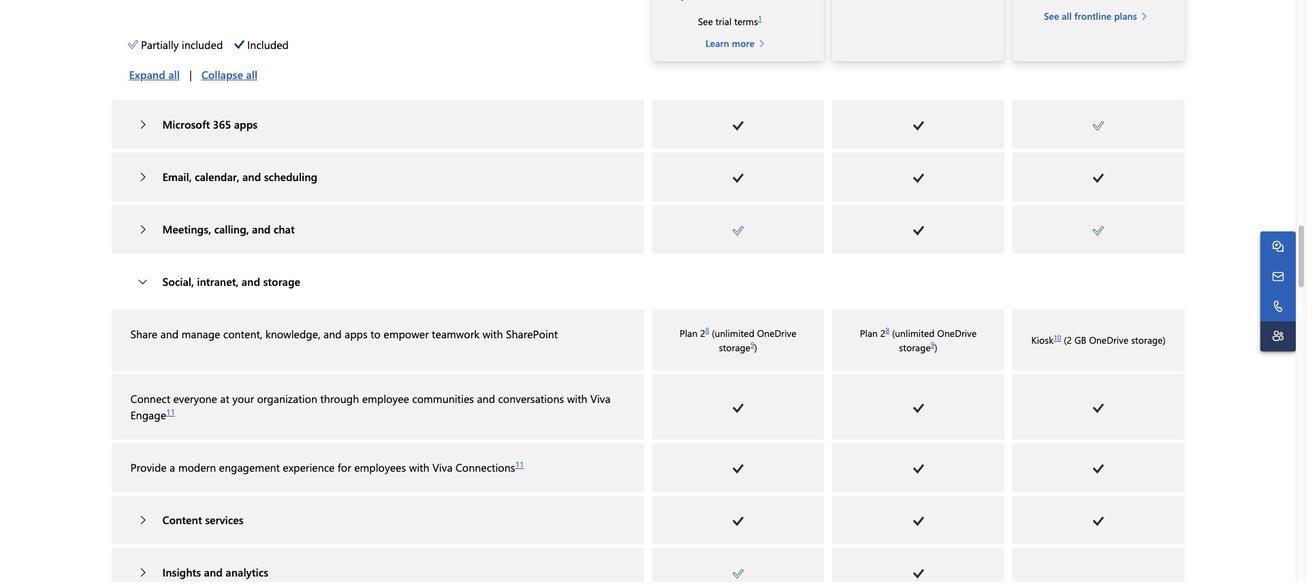 Task type: describe. For each thing, give the bounding box(es) containing it.
storage)
[[1132, 334, 1166, 347]]

scheduling
[[264, 169, 318, 184]]

8 for 2nd 9 link from the right
[[706, 326, 710, 336]]

engagement
[[219, 460, 280, 475]]

) for 2nd 9 link
[[935, 341, 938, 354]]

9 for 2nd 9 link
[[931, 340, 935, 350]]

organization
[[257, 392, 317, 406]]

analytics
[[226, 565, 269, 580]]

plan 2 8 (unlimited onedrive storage for 2nd 9 link from the right
[[680, 326, 797, 354]]

(2
[[1065, 334, 1073, 347]]

1 vertical spatial apps
[[345, 327, 368, 341]]

11 link for connect everyone at your organization through employee communities and conversations with viva engage
[[166, 407, 175, 417]]

learn more link
[[706, 36, 771, 50]]

employee
[[362, 392, 409, 406]]

and right intranet, at the left top of page
[[242, 274, 260, 289]]

experience
[[283, 460, 335, 475]]

at
[[220, 392, 230, 406]]

|
[[189, 67, 192, 82]]

viva inside provide a modern engagement experience for employees with viva connections 11
[[433, 460, 453, 475]]

partially included
[[141, 37, 223, 52]]

0 horizontal spatial storage
[[263, 274, 301, 289]]

empower
[[384, 327, 429, 341]]

plan 2 8 (unlimited onedrive storage for 2nd 9 link
[[860, 326, 977, 354]]

collapse all button
[[192, 61, 267, 88]]

provide a modern engagement experience for employees with viva connections 11
[[130, 459, 524, 475]]

microsoft 365 apps
[[163, 117, 258, 131]]

services
[[205, 513, 244, 527]]

for
[[338, 460, 351, 475]]

frontline
[[1075, 9, 1112, 22]]

modern
[[178, 460, 216, 475]]

share
[[130, 327, 157, 341]]

content services
[[163, 513, 244, 527]]

connect everyone at your organization through employee communities and conversations with viva engage
[[130, 392, 611, 422]]

9 ) for 2nd 9 link
[[931, 340, 938, 354]]

group containing expand all
[[120, 61, 267, 88]]

more
[[732, 37, 755, 50]]

see trial terms
[[698, 15, 758, 28]]

partially
[[141, 37, 179, 52]]

viva inside the connect everyone at your organization through employee communities and conversations with viva engage
[[591, 392, 611, 406]]

insights
[[163, 565, 201, 580]]

9 ) for 2nd 9 link from the right
[[751, 340, 758, 354]]

and right calendar, on the top left of the page
[[243, 169, 261, 184]]

manage
[[182, 327, 220, 341]]

see for see all frontline plans
[[1045, 9, 1060, 22]]

10
[[1054, 333, 1062, 343]]

connections
[[456, 460, 516, 475]]

with for viva
[[567, 392, 588, 406]]

1 9 link from the left
[[751, 340, 755, 350]]

learn more
[[706, 37, 755, 50]]

included
[[247, 37, 289, 52]]

365
[[213, 117, 231, 131]]

social, intranet, and storage
[[163, 274, 301, 289]]

onedrive for 2nd 9 link from the right
[[758, 327, 797, 340]]

meetings, calling, and chat
[[163, 222, 295, 236]]

social,
[[163, 274, 194, 289]]

everyone
[[173, 392, 217, 406]]

all for see
[[1063, 9, 1072, 22]]

with inside provide a modern engagement experience for employees with viva connections 11
[[409, 460, 430, 475]]

with for sharepoint
[[483, 327, 503, 341]]

to
[[371, 327, 381, 341]]

insights and analytics
[[163, 565, 269, 580]]

8 for 2nd 9 link
[[886, 326, 890, 336]]

content
[[163, 513, 202, 527]]

) for 2nd 9 link from the right
[[755, 341, 758, 354]]



Task type: locate. For each thing, give the bounding box(es) containing it.
1 horizontal spatial see
[[1045, 9, 1060, 22]]

see all frontline plans
[[1045, 9, 1138, 22]]

1 horizontal spatial 8
[[886, 326, 890, 336]]

onedrive inside kiosk 10 (2 gb onedrive storage)
[[1090, 334, 1129, 347]]

1 vertical spatial with
[[567, 392, 588, 406]]

this feature is included image
[[1094, 121, 1105, 131], [733, 121, 744, 131], [1094, 174, 1105, 183], [1094, 226, 1105, 236], [913, 226, 924, 236], [913, 465, 924, 474], [1094, 465, 1105, 474], [913, 517, 924, 527], [1094, 517, 1105, 527]]

2 9 ) from the left
[[931, 340, 938, 354]]

and right share
[[160, 327, 179, 341]]

2 ) from the left
[[935, 341, 938, 354]]

9 for 2nd 9 link from the right
[[751, 340, 755, 350]]

0 horizontal spatial 8
[[706, 326, 710, 336]]

apps
[[234, 117, 258, 131], [345, 327, 368, 341]]

8
[[706, 326, 710, 336], [886, 326, 890, 336]]

2 8 link from the left
[[886, 326, 890, 336]]

chat
[[274, 222, 295, 236]]

and right the knowledge,
[[324, 327, 342, 341]]

11 down "connect"
[[166, 407, 175, 417]]

apps left to
[[345, 327, 368, 341]]

all right collapse
[[246, 67, 258, 82]]

0 horizontal spatial see
[[698, 15, 713, 28]]

0 horizontal spatial all
[[168, 67, 180, 82]]

0 horizontal spatial 9
[[751, 340, 755, 350]]

this feature is included image
[[913, 121, 924, 131], [733, 174, 744, 183], [913, 174, 924, 183], [733, 226, 744, 236], [733, 404, 744, 413], [913, 404, 924, 413], [1094, 404, 1105, 413], [733, 465, 744, 474], [733, 517, 744, 527], [733, 569, 744, 579], [913, 569, 924, 579]]

1 vertical spatial 11
[[516, 459, 524, 470]]

2 horizontal spatial onedrive
[[1090, 334, 1129, 347]]

all for collapse
[[246, 67, 258, 82]]

1 horizontal spatial 11
[[516, 459, 524, 470]]

1 horizontal spatial (unlimited
[[893, 327, 935, 340]]

checkmark icons indicate a feature is included image
[[234, 40, 244, 50]]

1 9 from the left
[[751, 340, 755, 350]]

9 link
[[751, 340, 755, 350], [931, 340, 935, 350]]

1 horizontal spatial 9 )
[[931, 340, 938, 354]]

your
[[233, 392, 254, 406]]

viva
[[591, 392, 611, 406], [433, 460, 453, 475]]

1 horizontal spatial onedrive
[[938, 327, 977, 340]]

all left frontline
[[1063, 9, 1072, 22]]

1 horizontal spatial 2
[[881, 327, 886, 340]]

employees
[[354, 460, 406, 475]]

0 horizontal spatial 8 link
[[706, 326, 710, 336]]

storage
[[263, 274, 301, 289], [719, 341, 751, 354], [900, 341, 931, 354]]

1 vertical spatial 11 link
[[516, 459, 524, 470]]

plan for 2nd 9 link the 8 link
[[860, 327, 878, 340]]

1 horizontal spatial plan
[[860, 327, 878, 340]]

see for see trial terms
[[698, 15, 713, 28]]

0 horizontal spatial (unlimited
[[712, 327, 755, 340]]

1 horizontal spatial storage
[[719, 341, 751, 354]]

2 9 link from the left
[[931, 340, 935, 350]]

partial checkmark icons indicate a feature is partially included image
[[128, 40, 138, 50]]

11 link down "connect"
[[166, 407, 175, 417]]

0 horizontal spatial onedrive
[[758, 327, 797, 340]]

a
[[170, 460, 175, 475]]

1 plan 2 8 (unlimited onedrive storage from the left
[[680, 326, 797, 354]]

plan
[[680, 327, 698, 340], [860, 327, 878, 340]]

0 horizontal spatial 11 link
[[166, 407, 175, 417]]

2 horizontal spatial storage
[[900, 341, 931, 354]]

(unlimited for 2nd 9 link from the right
[[712, 327, 755, 340]]

all left |
[[168, 67, 180, 82]]

and left chat
[[252, 222, 271, 236]]

meetings,
[[163, 222, 211, 236]]

11 link
[[166, 407, 175, 417], [516, 459, 524, 470]]

0 horizontal spatial )
[[755, 341, 758, 354]]

1 horizontal spatial all
[[246, 67, 258, 82]]

1 horizontal spatial 8 link
[[886, 326, 890, 336]]

with right conversations
[[567, 392, 588, 406]]

terms
[[735, 15, 758, 28]]

all for expand
[[168, 67, 180, 82]]

with inside the connect everyone at your organization through employee communities and conversations with viva engage
[[567, 392, 588, 406]]

)
[[755, 341, 758, 354], [935, 341, 938, 354]]

11 down conversations
[[516, 459, 524, 470]]

collapse
[[201, 67, 243, 82]]

see left frontline
[[1045, 9, 1060, 22]]

2 for 2nd 9 link from the right
[[701, 327, 706, 340]]

10 link
[[1054, 333, 1062, 343]]

1 8 link from the left
[[706, 326, 710, 336]]

2
[[701, 327, 706, 340], [881, 327, 886, 340]]

expand all
[[129, 67, 180, 82]]

plan for the 8 link associated with 2nd 9 link from the right
[[680, 327, 698, 340]]

collapse all
[[201, 67, 258, 82]]

0 horizontal spatial 11
[[166, 407, 175, 417]]

apps right 365
[[234, 117, 258, 131]]

learn
[[706, 37, 730, 50]]

2 plan 2 8 (unlimited onedrive storage from the left
[[860, 326, 977, 354]]

1 8 from the left
[[706, 326, 710, 336]]

and
[[243, 169, 261, 184], [252, 222, 271, 236], [242, 274, 260, 289], [160, 327, 179, 341], [324, 327, 342, 341], [477, 392, 495, 406], [204, 565, 223, 580]]

11 inside provide a modern engagement experience for employees with viva connections 11
[[516, 459, 524, 470]]

2 2 from the left
[[881, 327, 886, 340]]

1 horizontal spatial )
[[935, 341, 938, 354]]

and right insights
[[204, 565, 223, 580]]

with
[[483, 327, 503, 341], [567, 392, 588, 406], [409, 460, 430, 475]]

2 horizontal spatial with
[[567, 392, 588, 406]]

(unlimited
[[712, 327, 755, 340], [893, 327, 935, 340]]

11 link for provide a modern engagement experience for employees with viva connections
[[516, 459, 524, 470]]

see left trial
[[698, 15, 713, 28]]

2 8 from the left
[[886, 326, 890, 336]]

included
[[182, 37, 223, 52]]

storage for 2nd 9 link from the right
[[719, 341, 751, 354]]

gb
[[1075, 334, 1087, 347]]

2 for 2nd 9 link
[[881, 327, 886, 340]]

expand
[[129, 67, 165, 82]]

0 horizontal spatial 9 )
[[751, 340, 758, 354]]

sharepoint
[[506, 327, 558, 341]]

11
[[166, 407, 175, 417], [516, 459, 524, 470]]

plan 2 8 (unlimited onedrive storage
[[680, 326, 797, 354], [860, 326, 977, 354]]

teamwork
[[432, 327, 480, 341]]

storage for 2nd 9 link
[[900, 341, 931, 354]]

onedrive for 2nd 9 link
[[938, 327, 977, 340]]

8 link for 2nd 9 link from the right
[[706, 326, 710, 336]]

2 9 from the left
[[931, 340, 935, 350]]

0 vertical spatial viva
[[591, 392, 611, 406]]

1 ) from the left
[[755, 341, 758, 354]]

1 vertical spatial viva
[[433, 460, 453, 475]]

0 vertical spatial 11 link
[[166, 407, 175, 417]]

0 horizontal spatial 2
[[701, 327, 706, 340]]

microsoft
[[163, 117, 210, 131]]

email,
[[163, 169, 192, 184]]

plans
[[1115, 9, 1138, 22]]

and inside the connect everyone at your organization through employee communities and conversations with viva engage
[[477, 392, 495, 406]]

0 horizontal spatial plan
[[680, 327, 698, 340]]

provide
[[130, 460, 167, 475]]

1 9 ) from the left
[[751, 340, 758, 354]]

2 plan from the left
[[860, 327, 878, 340]]

with right the teamwork
[[483, 327, 503, 341]]

0 vertical spatial apps
[[234, 117, 258, 131]]

group
[[120, 61, 267, 88]]

(unlimited for 2nd 9 link
[[893, 327, 935, 340]]

onedrive
[[758, 327, 797, 340], [938, 327, 977, 340], [1090, 334, 1129, 347]]

conversations
[[498, 392, 564, 406]]

0 horizontal spatial plan 2 8 (unlimited onedrive storage
[[680, 326, 797, 354]]

1 horizontal spatial 11 link
[[516, 459, 524, 470]]

1 horizontal spatial plan 2 8 (unlimited onedrive storage
[[860, 326, 977, 354]]

0 vertical spatial with
[[483, 327, 503, 341]]

kiosk 10 (2 gb onedrive storage)
[[1032, 333, 1166, 347]]

2 (unlimited from the left
[[893, 327, 935, 340]]

9
[[751, 340, 755, 350], [931, 340, 935, 350]]

0 horizontal spatial viva
[[433, 460, 453, 475]]

1 2 from the left
[[701, 327, 706, 340]]

expand all button
[[120, 61, 189, 88]]

1 horizontal spatial viva
[[591, 392, 611, 406]]

9 )
[[751, 340, 758, 354], [931, 340, 938, 354]]

0 horizontal spatial apps
[[234, 117, 258, 131]]

see all frontline plans link
[[1045, 9, 1154, 23]]

8 link for 2nd 9 link
[[886, 326, 890, 336]]

1 horizontal spatial apps
[[345, 327, 368, 341]]

all
[[1063, 9, 1072, 22], [168, 67, 180, 82], [246, 67, 258, 82]]

1 horizontal spatial 9
[[931, 340, 935, 350]]

calendar,
[[195, 169, 240, 184]]

email, calendar, and scheduling
[[163, 169, 321, 184]]

with right the employees
[[409, 460, 430, 475]]

trial
[[716, 15, 732, 28]]

2 horizontal spatial all
[[1063, 9, 1072, 22]]

calling,
[[214, 222, 249, 236]]

8 link
[[706, 326, 710, 336], [886, 326, 890, 336]]

2 vertical spatial with
[[409, 460, 430, 475]]

1 (unlimited from the left
[[712, 327, 755, 340]]

knowledge,
[[266, 327, 321, 341]]

engage
[[130, 408, 166, 422]]

through
[[320, 392, 359, 406]]

communities
[[412, 392, 474, 406]]

1 plan from the left
[[680, 327, 698, 340]]

see
[[1045, 9, 1060, 22], [698, 15, 713, 28]]

11 link down conversations
[[516, 459, 524, 470]]

connect
[[130, 392, 170, 406]]

share and manage content, knowledge, and apps to empower teamwork with sharepoint
[[130, 327, 558, 341]]

0 horizontal spatial with
[[409, 460, 430, 475]]

intranet,
[[197, 274, 239, 289]]

1 horizontal spatial 9 link
[[931, 340, 935, 350]]

kiosk
[[1032, 334, 1054, 347]]

0 horizontal spatial 9 link
[[751, 340, 755, 350]]

and right "communities"
[[477, 392, 495, 406]]

0 vertical spatial 11
[[166, 407, 175, 417]]

1 horizontal spatial with
[[483, 327, 503, 341]]

content,
[[223, 327, 263, 341]]



Task type: vqa. For each thing, say whether or not it's contained in the screenshot.
2nd Buy from the left
no



